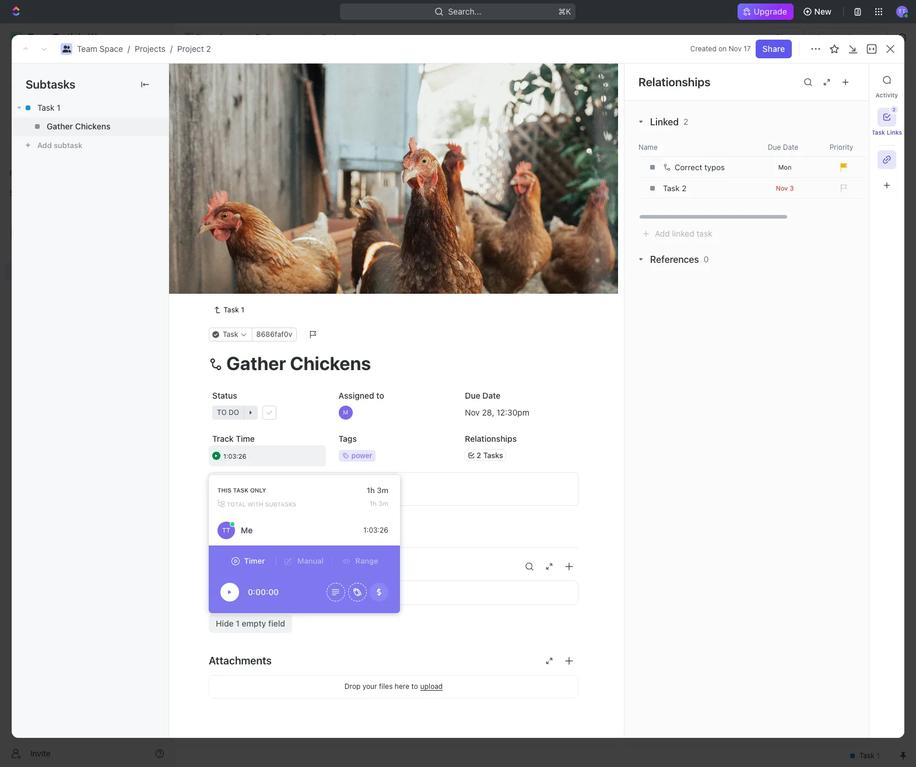 Task type: vqa. For each thing, say whether or not it's contained in the screenshot.
a in Accomplish a new set goal with Amanda, Lester, and Gingerbread Stevens
no



Task type: describe. For each thing, give the bounding box(es) containing it.
in progress
[[216, 165, 264, 173]]

1 button for 1
[[261, 202, 277, 214]]

and
[[271, 588, 285, 598]]

17
[[744, 44, 751, 53]]

with
[[248, 501, 264, 508]]

new
[[815, 6, 832, 16]]

2 vertical spatial task 1
[[224, 306, 244, 314]]

1 horizontal spatial to
[[377, 391, 384, 401]]

subtasks
[[26, 78, 75, 91]]

1 vertical spatial 3m
[[379, 500, 389, 508]]

user group image
[[62, 46, 71, 53]]

0 horizontal spatial add task button
[[230, 242, 274, 256]]

0 horizontal spatial projects link
[[135, 44, 166, 54]]

favorites button
[[5, 167, 45, 181]]

details button
[[209, 521, 248, 542]]

1 vertical spatial share
[[763, 44, 785, 54]]

table
[[354, 108, 375, 118]]

docs
[[28, 100, 47, 110]]

0 horizontal spatial project 2 link
[[177, 44, 211, 54]]

0 vertical spatial task 1
[[37, 103, 60, 113]]

upload
[[421, 683, 443, 692]]

answers
[[287, 588, 319, 598]]

time
[[236, 434, 255, 444]]

1 horizontal spatial add task
[[313, 165, 344, 173]]

linked
[[651, 117, 679, 127]]

typos
[[705, 163, 725, 172]]

1 horizontal spatial add task button
[[299, 162, 349, 176]]

activity
[[876, 92, 899, 99]]

custom
[[209, 561, 247, 573]]

questions
[[230, 588, 268, 598]]

0 horizontal spatial project 2
[[202, 69, 272, 89]]

created
[[691, 44, 717, 53]]

dashboards
[[28, 120, 73, 130]]

team for team space / projects / project 2
[[77, 44, 97, 54]]

hide button
[[601, 134, 626, 148]]

tree inside sidebar navigation
[[5, 203, 169, 361]]

subtasks
[[265, 501, 297, 508]]

to do
[[216, 276, 239, 285]]

board
[[218, 108, 240, 118]]

only
[[250, 487, 266, 494]]

1 inside custom fields element
[[236, 619, 240, 629]]

attachments
[[209, 655, 272, 668]]

nov
[[729, 44, 742, 53]]

this task only
[[218, 487, 266, 494]]

correct
[[675, 163, 703, 172]]

0 vertical spatial projects
[[267, 32, 297, 42]]

gantt
[[396, 108, 418, 118]]

here
[[395, 683, 410, 691]]

list link
[[260, 105, 276, 121]]

team for team space
[[196, 32, 216, 42]]

share button down upgrade
[[769, 28, 805, 47]]

status
[[212, 391, 237, 401]]

gather chickens
[[47, 121, 111, 131]]

hide for hide
[[606, 137, 621, 145]]

on
[[719, 44, 727, 53]]

1 horizontal spatial user group image
[[185, 34, 193, 40]]

2 button
[[878, 106, 899, 127]]

task inside tab list
[[872, 129, 886, 136]]

correct typos
[[675, 163, 725, 172]]

1 horizontal spatial team space link
[[181, 30, 245, 44]]

1 vertical spatial 1h 3m
[[370, 500, 389, 508]]

docs link
[[5, 96, 169, 115]]

8686faf0v button
[[252, 328, 297, 342]]

do
[[228, 276, 239, 285]]

track
[[212, 434, 234, 444]]

description
[[249, 484, 291, 494]]

references 0
[[651, 254, 709, 265]]

automations button
[[811, 29, 871, 46]]

‎task
[[663, 184, 680, 193]]

‎task 2
[[663, 184, 687, 193]]

search...
[[449, 6, 482, 16]]

calendar link
[[295, 105, 332, 121]]

0
[[704, 254, 709, 264]]

add down "task 2"
[[235, 243, 250, 253]]

new button
[[799, 2, 839, 21]]

created on nov 17
[[691, 44, 751, 53]]

0 horizontal spatial task 1 link
[[12, 99, 169, 117]]

tt
[[222, 527, 230, 535]]

drop your files here to upload
[[345, 683, 443, 692]]

1:03:26 button
[[209, 446, 326, 467]]

0 vertical spatial add task
[[832, 75, 868, 85]]

Search tasks... text field
[[771, 132, 888, 150]]

tasks
[[483, 451, 503, 460]]

links
[[887, 129, 903, 136]]

track time
[[212, 434, 255, 444]]

2 vertical spatial project
[[202, 69, 255, 89]]

tags
[[339, 434, 357, 444]]

add description button
[[213, 480, 575, 499]]

assignees button
[[472, 134, 526, 148]]

date
[[483, 391, 501, 401]]

manual
[[298, 557, 324, 566]]

1 vertical spatial task 1
[[235, 203, 259, 213]]

1 vertical spatial 1:03:26
[[364, 526, 389, 535]]



Task type: locate. For each thing, give the bounding box(es) containing it.
2 horizontal spatial to
[[412, 683, 418, 691]]

add task button down "task 2"
[[230, 242, 274, 256]]

task 1 up dashboards
[[37, 103, 60, 113]]

task 2
[[235, 223, 260, 233]]

team space / projects / project 2
[[77, 44, 211, 54]]

progress
[[226, 165, 264, 173]]

0 vertical spatial space
[[219, 32, 242, 42]]

0 horizontal spatial to
[[216, 276, 226, 285]]

home link
[[5, 57, 169, 75]]

0 vertical spatial to
[[216, 276, 226, 285]]

attachments button
[[209, 648, 579, 676]]

hide inside button
[[606, 137, 621, 145]]

projects
[[267, 32, 297, 42], [135, 44, 166, 54]]

1 vertical spatial task 1 link
[[209, 303, 249, 317]]

add task down "task 2"
[[235, 243, 270, 253]]

add task down calendar
[[313, 165, 344, 173]]

2 inside linked 2
[[684, 117, 689, 127]]

details
[[214, 526, 243, 537]]

0 horizontal spatial relationships
[[465, 434, 517, 444]]

project 2 link
[[307, 30, 359, 44], [177, 44, 211, 54]]

upgrade
[[755, 6, 788, 16]]

1 horizontal spatial team
[[196, 32, 216, 42]]

team
[[196, 32, 216, 42], [77, 44, 97, 54]]

hide
[[606, 137, 621, 145], [216, 619, 234, 629]]

0 horizontal spatial user group image
[[12, 229, 21, 236]]

2 tasks
[[477, 451, 503, 460]]

0 horizontal spatial 1:03:26
[[223, 452, 247, 460]]

0 vertical spatial hide
[[606, 137, 621, 145]]

dashboards link
[[5, 116, 169, 135]]

assignees
[[486, 137, 521, 145]]

2 vertical spatial add task
[[235, 243, 270, 253]]

share button right 17
[[756, 40, 792, 58]]

1 vertical spatial team
[[77, 44, 97, 54]]

1 horizontal spatial project 2
[[322, 32, 356, 42]]

0 vertical spatial 1 button
[[261, 202, 277, 214]]

0 vertical spatial 1h
[[367, 486, 375, 495]]

items
[[346, 526, 370, 537]]

inbox
[[28, 81, 48, 90]]

1 vertical spatial user group image
[[12, 229, 21, 236]]

task sidebar navigation tab list
[[872, 71, 903, 195]]

linked 2
[[651, 117, 689, 127]]

team inside 'link'
[[196, 32, 216, 42]]

board link
[[215, 105, 240, 121]]

add task button down the calendar link
[[299, 162, 349, 176]]

empty
[[242, 619, 266, 629]]

0 vertical spatial add task button
[[825, 71, 875, 89]]

task 1 link up chickens
[[12, 99, 169, 117]]

calendar
[[298, 108, 332, 118]]

invite
[[30, 749, 51, 759]]

task links
[[872, 129, 903, 136]]

0 vertical spatial team
[[196, 32, 216, 42]]

user group image
[[185, 34, 193, 40], [12, 229, 21, 236]]

task
[[233, 487, 249, 494]]

favorites
[[9, 169, 40, 178]]

1 vertical spatial relationships
[[465, 434, 517, 444]]

assigned
[[339, 391, 374, 401]]

total with subtasks
[[227, 501, 297, 508]]

0:00:00
[[248, 587, 279, 597]]

hide left name
[[606, 137, 621, 145]]

add down the calendar link
[[313, 165, 327, 173]]

add task button down automations "button"
[[825, 71, 875, 89]]

1:03:26 up range
[[364, 526, 389, 535]]

1 button for 2
[[262, 222, 279, 234]]

to inside drop your files here to upload
[[412, 683, 418, 691]]

‎task 2 link
[[660, 179, 753, 198]]

projects link
[[252, 30, 300, 44], [135, 44, 166, 54]]

task 1 link down to do at top
[[209, 303, 249, 317]]

0 vertical spatial task 1 link
[[12, 99, 169, 117]]

1h 3m
[[367, 486, 389, 495], [370, 500, 389, 508]]

1 horizontal spatial space
[[219, 32, 242, 42]]

task sidebar content section
[[624, 64, 917, 739]]

1 vertical spatial 1h
[[370, 500, 377, 508]]

add task
[[832, 75, 868, 85], [313, 165, 344, 173], [235, 243, 270, 253]]

0 vertical spatial user group image
[[185, 34, 193, 40]]

0 vertical spatial 1h 3m
[[367, 486, 389, 495]]

your
[[363, 683, 377, 691]]

2 inside button
[[893, 107, 896, 113]]

1 vertical spatial to
[[377, 391, 384, 401]]

add inside button
[[232, 484, 247, 494]]

hide left empty
[[216, 619, 234, 629]]

1h up items
[[367, 486, 375, 495]]

Edit task name text field
[[209, 352, 579, 374]]

1 horizontal spatial project 2 link
[[307, 30, 359, 44]]

to left the do
[[216, 276, 226, 285]]

share down upgrade
[[776, 32, 798, 42]]

space inside the team space 'link'
[[219, 32, 242, 42]]

custom fields
[[209, 561, 279, 573]]

range
[[356, 557, 378, 566]]

task 1 link
[[12, 99, 169, 117], [209, 303, 249, 317]]

1 horizontal spatial task 1 link
[[209, 303, 249, 317]]

1 vertical spatial project 2
[[202, 69, 272, 89]]

8686faf0v
[[256, 330, 292, 339]]

1h 3m up items
[[367, 486, 389, 495]]

tree
[[5, 203, 169, 361]]

name
[[639, 143, 658, 151]]

0 horizontal spatial hide
[[216, 619, 234, 629]]

space for team space
[[219, 32, 242, 42]]

to right here
[[412, 683, 418, 691]]

spaces
[[9, 189, 34, 198]]

add
[[832, 75, 848, 85], [313, 165, 327, 173], [235, 243, 250, 253], [232, 484, 247, 494]]

inbox link
[[5, 76, 169, 95]]

1 vertical spatial projects
[[135, 44, 166, 54]]

relationships up 2 tasks
[[465, 434, 517, 444]]

0 horizontal spatial projects
[[135, 44, 166, 54]]

0 vertical spatial 3m
[[377, 486, 389, 495]]

0 vertical spatial project 2
[[322, 32, 356, 42]]

1 horizontal spatial 1:03:26
[[364, 526, 389, 535]]

add down automations "button"
[[832, 75, 848, 85]]

chickens
[[75, 121, 111, 131]]

table link
[[352, 105, 375, 121]]

1 button down "progress" at the top of page
[[261, 202, 277, 214]]

space for team space / projects / project 2
[[100, 44, 123, 54]]

correct typos link
[[660, 158, 753, 177]]

1 vertical spatial project
[[177, 44, 204, 54]]

project 2
[[322, 32, 356, 42], [202, 69, 272, 89]]

hide 1 empty field
[[216, 619, 285, 629]]

this
[[218, 487, 232, 494]]

me
[[241, 526, 253, 535]]

relationships inside "task sidebar content" 'section'
[[639, 75, 711, 88]]

due
[[465, 391, 481, 401]]

1h down the add description button
[[370, 500, 377, 508]]

relationships up linked 2
[[639, 75, 711, 88]]

questions and answers
[[230, 588, 319, 598]]

1 horizontal spatial hide
[[606, 137, 621, 145]]

task 1 down the do
[[224, 306, 244, 314]]

upload button
[[421, 683, 443, 692]]

due date
[[465, 391, 501, 401]]

0 vertical spatial project
[[322, 32, 349, 42]]

1:03:26 inside dropdown button
[[223, 452, 247, 460]]

to right assigned
[[377, 391, 384, 401]]

0 vertical spatial share
[[776, 32, 798, 42]]

1 vertical spatial hide
[[216, 619, 234, 629]]

2 vertical spatial to
[[412, 683, 418, 691]]

0 horizontal spatial space
[[100, 44, 123, 54]]

1 vertical spatial space
[[100, 44, 123, 54]]

in
[[216, 165, 224, 173]]

1 vertical spatial add task button
[[299, 162, 349, 176]]

1 horizontal spatial relationships
[[639, 75, 711, 88]]

references
[[651, 254, 699, 265]]

task
[[850, 75, 868, 85], [37, 103, 55, 113], [872, 129, 886, 136], [329, 165, 344, 173], [235, 203, 253, 213], [235, 223, 253, 233], [252, 243, 270, 253], [224, 306, 239, 314]]

team space
[[196, 32, 242, 42]]

user group image inside sidebar navigation
[[12, 229, 21, 236]]

user group image left team space in the left of the page
[[185, 34, 193, 40]]

0 horizontal spatial team
[[77, 44, 97, 54]]

1 button right "task 2"
[[262, 222, 279, 234]]

2 horizontal spatial add task button
[[825, 71, 875, 89]]

add right this on the left bottom of the page
[[232, 484, 247, 494]]

2 horizontal spatial add task
[[832, 75, 868, 85]]

0 horizontal spatial team space link
[[77, 44, 123, 54]]

1 horizontal spatial projects
[[267, 32, 297, 42]]

0 vertical spatial relationships
[[639, 75, 711, 88]]

upgrade link
[[738, 4, 794, 20]]

1:03:26 down track time
[[223, 452, 247, 460]]

timer
[[244, 557, 265, 566]]

0 vertical spatial 1:03:26
[[223, 452, 247, 460]]

action
[[316, 526, 344, 537]]

automations
[[816, 32, 865, 42]]

custom fields element
[[209, 581, 579, 634]]

0 horizontal spatial add task
[[235, 243, 270, 253]]

⌘k
[[559, 6, 572, 16]]

hide inside custom fields element
[[216, 619, 234, 629]]

1 vertical spatial 1 button
[[262, 222, 279, 234]]

hide for hide 1 empty field
[[216, 619, 234, 629]]

task 1 up "task 2"
[[235, 203, 259, 213]]

user group image down the spaces
[[12, 229, 21, 236]]

1:03:26
[[223, 452, 247, 460], [364, 526, 389, 535]]

files
[[379, 683, 393, 691]]

project
[[322, 32, 349, 42], [177, 44, 204, 54], [202, 69, 255, 89]]

sidebar navigation
[[0, 23, 174, 768]]

share button
[[769, 28, 805, 47], [756, 40, 792, 58]]

gather
[[47, 121, 73, 131]]

1 vertical spatial add task
[[313, 165, 344, 173]]

1
[[57, 103, 60, 113], [255, 203, 259, 213], [272, 203, 276, 212], [273, 223, 277, 232], [241, 306, 244, 314], [236, 619, 240, 629]]

field
[[268, 619, 285, 629]]

drop
[[345, 683, 361, 691]]

share right 17
[[763, 44, 785, 54]]

1 horizontal spatial projects link
[[252, 30, 300, 44]]

add task down automations "button"
[[832, 75, 868, 85]]

1h 3m down the add description button
[[370, 500, 389, 508]]

2 vertical spatial add task button
[[230, 242, 274, 256]]



